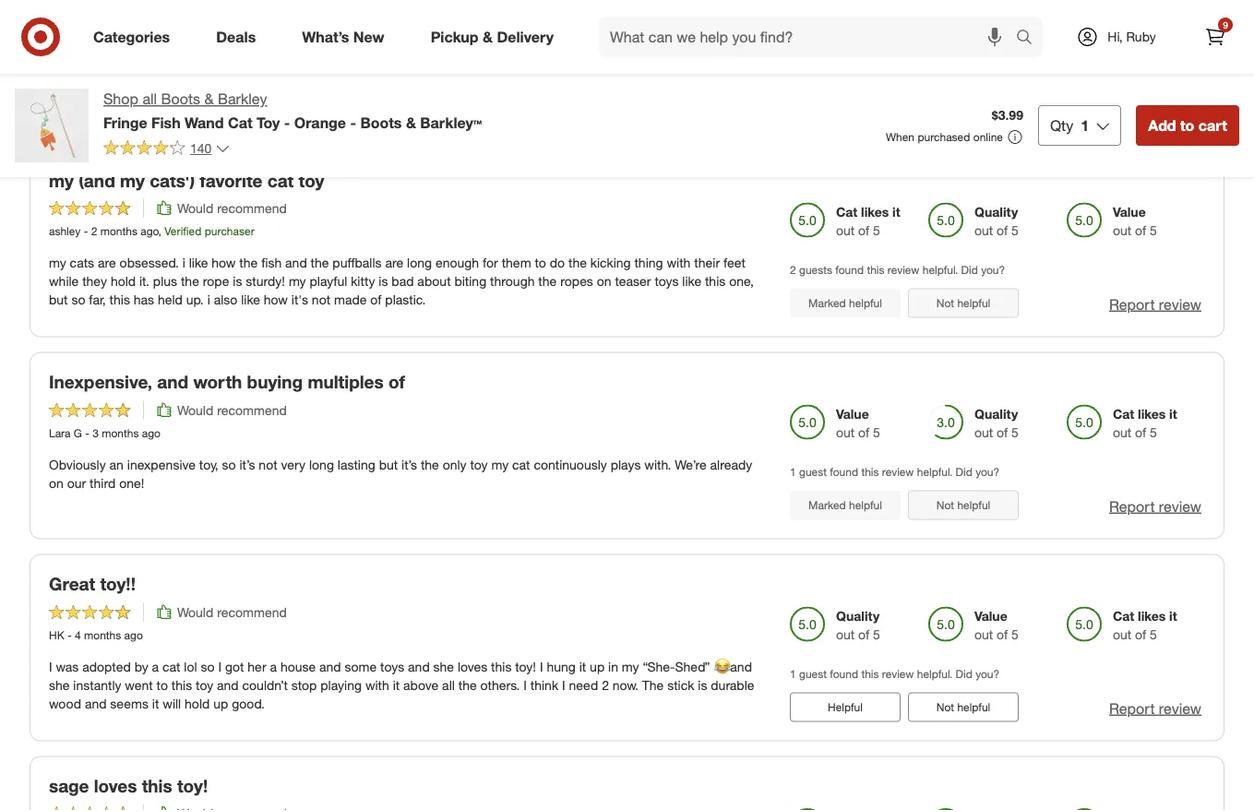 Task type: locate. For each thing, give the bounding box(es) containing it.
1 horizontal spatial toy!
[[515, 659, 536, 675]]

is left the bad
[[379, 273, 388, 289]]

quality out of 5 for inexpensive, and worth buying multiples of
[[975, 406, 1019, 440]]

2 not from the top
[[937, 499, 955, 512]]

did for my (and my cats') favorite cat toy
[[961, 263, 978, 277]]

1 guest found this review helpful. did you?
[[790, 61, 1000, 74], [790, 465, 1000, 479], [790, 667, 1000, 681]]

ago up inexpensive
[[142, 426, 161, 440]]

did for great toy!!
[[956, 667, 973, 681]]

what's new
[[302, 28, 385, 46]]

2 vertical spatial value
[[975, 608, 1008, 624]]

0 vertical spatial long
[[407, 254, 432, 271]]

above
[[403, 677, 439, 693]]

review
[[882, 61, 914, 74], [1159, 94, 1202, 112], [888, 263, 920, 277], [1159, 296, 1202, 314], [882, 465, 914, 479], [1159, 498, 1202, 516], [882, 667, 914, 681], [1159, 700, 1202, 718]]

2 1 guest found this review helpful. did you? from the top
[[790, 465, 1000, 479]]

and up "above"
[[408, 659, 430, 675]]

and down instantly
[[85, 696, 107, 712]]

found for great toy!!
[[830, 667, 859, 681]]

,
[[158, 224, 162, 238]]

1 report review button from the top
[[1110, 92, 1202, 113]]

0 vertical spatial 2
[[91, 224, 97, 238]]

through
[[490, 273, 535, 289]]

delivery
[[497, 28, 554, 46]]

not
[[312, 291, 331, 308], [259, 457, 277, 473]]

guest right already
[[799, 465, 827, 479]]

2 report review button from the top
[[1110, 294, 1202, 315]]

so inside my cats are obsessed. i like how the fish and the puffballs are long enough for them to do the kicking thing with their feet while they hold it. plus the rope is sturdy! my playful kitty is bad about biting through the ropes on teaser toys like this one, but so far, this has held up. i also like how it's not made of plastic.
[[71, 291, 85, 308]]

1 vertical spatial &
[[204, 90, 214, 108]]

plays
[[611, 457, 641, 473]]

the up ropes
[[569, 254, 587, 271]]

and
[[285, 254, 307, 271], [157, 372, 189, 393], [319, 659, 341, 675], [408, 659, 430, 675], [731, 659, 752, 675], [217, 677, 239, 693], [85, 696, 107, 712]]

1 guest found this review helpful. did you? for great toy!!
[[790, 667, 1000, 681]]

would for worth
[[177, 402, 213, 418]]

1 vertical spatial i
[[207, 291, 210, 308]]

would recommend for buying
[[177, 402, 287, 418]]

2 marked helpful from the top
[[809, 499, 882, 512]]

3 report from the top
[[1110, 498, 1155, 516]]

so right lol
[[201, 659, 215, 675]]

months for 4
[[84, 628, 121, 642]]

1 vertical spatial likes
[[1138, 406, 1166, 422]]

report review button for my (and my cats') favorite cat toy
[[1110, 294, 1202, 315]]

stop inside i was adopted by a cat lol so i got her a house and some toys and she loves this toy! i hung it up in my "she-shed" 😂 and she instantly went to this toy and couldn't stop playing with it above all the others. i think i need 2 now. the stick is durable wood and seems it will hold up good.
[[291, 677, 317, 693]]

so right toy, in the bottom left of the page
[[222, 457, 236, 473]]

loves up others.
[[458, 659, 488, 675]]

1 guest from the top
[[799, 61, 827, 74]]

1 vertical spatial on
[[49, 475, 64, 491]]

marked helpful for my (and my cats') favorite cat toy
[[809, 296, 882, 310]]

4 report review from the top
[[1110, 700, 1202, 718]]

and inside my cats are obsessed. i like how the fish and the puffballs are long enough for them to do the kicking thing with their feet while they hold it. plus the rope is sturdy! my playful kitty is bad about biting through the ropes on teaser toys like this one, but so far, this has held up. i also like how it's not made of plastic.
[[285, 254, 307, 271]]

1 vertical spatial 1 guest found this review helpful. did you?
[[790, 465, 1000, 479]]

2 horizontal spatial toy
[[470, 457, 488, 473]]

0 vertical spatial i
[[183, 254, 185, 271]]

1 not helpful from the top
[[937, 296, 991, 310]]

hold right will
[[185, 696, 210, 712]]

on down kicking
[[597, 273, 612, 289]]

toys
[[655, 273, 679, 289], [380, 659, 404, 675]]

not helpful for cat
[[937, 296, 991, 310]]

2 horizontal spatial with
[[667, 254, 691, 271]]

toy! up think at the left of page
[[515, 659, 536, 675]]

cat likes it out of 5 for great toy!!
[[1113, 608, 1178, 642]]

report review button for great toy!!
[[1110, 698, 1202, 719]]

would recommend up "got"
[[177, 604, 287, 620]]

stop down house
[[291, 677, 317, 693]]

boots
[[161, 90, 200, 108], [360, 113, 402, 131]]

i left "got"
[[218, 659, 222, 675]]

wood
[[49, 696, 81, 712]]

is inside i was adopted by a cat lol so i got her a house and some toys and she loves this toy! i hung it up in my "she-shed" 😂 and she instantly went to this toy and couldn't stop playing with it above all the others. i think i need 2 now. the stick is durable wood and seems it will hold up good.
[[698, 677, 707, 693]]

toy down orange
[[299, 170, 324, 191]]

is
[[226, 19, 235, 35], [233, 273, 242, 289], [379, 273, 388, 289], [698, 677, 707, 693]]

1 not from the top
[[937, 296, 955, 310]]

not down playful
[[312, 291, 331, 308]]

got
[[225, 659, 244, 675]]

cat likes it out of 5 for inexpensive, and worth buying multiples of
[[1113, 406, 1178, 440]]

it. up has
[[139, 273, 150, 289]]

boots right orange
[[360, 113, 402, 131]]

adopted
[[82, 659, 131, 675]]

my left (and
[[49, 170, 74, 191]]

0 vertical spatial likes
[[861, 204, 889, 220]]

likes for inexpensive, and worth buying multiples of
[[1138, 406, 1166, 422]]

feet
[[724, 254, 746, 271]]

he
[[206, 19, 222, 35]]

it's right toy, in the bottom left of the page
[[240, 457, 255, 473]]

2 vertical spatial 2
[[602, 677, 609, 693]]

0 vertical spatial not
[[312, 291, 331, 308]]

1 horizontal spatial toys
[[655, 273, 679, 289]]

0 vertical spatial it.
[[367, 19, 377, 35]]

playing
[[294, 19, 336, 35], [321, 677, 362, 693]]

helpful
[[849, 296, 882, 310], [958, 296, 991, 310], [849, 499, 882, 512], [958, 499, 991, 512], [958, 701, 991, 714]]

value
[[1113, 204, 1146, 220], [836, 406, 869, 422], [975, 608, 1008, 624]]

by
[[135, 659, 148, 675]]

ago up the by
[[124, 628, 143, 642]]

2 horizontal spatial to
[[1181, 116, 1195, 134]]

third
[[90, 475, 116, 491]]

months right 4
[[84, 628, 121, 642]]

0 vertical spatial how
[[212, 254, 236, 271]]

toy down lol
[[196, 677, 213, 693]]

1 horizontal spatial hold
[[185, 696, 210, 712]]

0 horizontal spatial hold
[[111, 273, 136, 289]]

2 marked helpful button from the top
[[790, 491, 901, 520]]

to inside button
[[1181, 116, 1195, 134]]

2 not helpful from the top
[[937, 499, 991, 512]]

the left 'only'
[[421, 457, 439, 473]]

0 vertical spatial stop
[[265, 19, 291, 35]]

2 left 'guests'
[[790, 263, 796, 277]]

1 horizontal spatial with
[[365, 677, 389, 693]]

all right "above"
[[442, 677, 455, 693]]

2 vertical spatial cat likes it out of 5
[[1113, 608, 1178, 642]]

and left "worth"
[[157, 372, 189, 393]]

&
[[483, 28, 493, 46], [204, 90, 214, 108], [406, 113, 416, 131]]

likes for great toy!!
[[1138, 608, 1166, 624]]

months left ,
[[100, 224, 137, 238]]

like down the "sturdy!"
[[241, 291, 260, 308]]

report review button for inexpensive, and worth buying multiples of
[[1110, 496, 1202, 517]]

not helpful for of
[[937, 499, 991, 512]]

my up it's
[[289, 273, 306, 289]]

helpful
[[828, 701, 863, 714]]

1 are from the left
[[98, 254, 116, 271]]

so
[[149, 19, 163, 35], [71, 291, 85, 308], [222, 457, 236, 473], [201, 659, 215, 675]]

0 horizontal spatial up
[[213, 696, 228, 712]]

toys down thing
[[655, 273, 679, 289]]

far,
[[89, 291, 106, 308]]

found for inexpensive, and worth buying multiples of
[[830, 465, 859, 479]]

2 vertical spatial value out of 5
[[975, 608, 1019, 642]]

cart
[[1199, 116, 1228, 134]]

2 vertical spatial recommend
[[217, 604, 287, 620]]

2 vertical spatial would
[[177, 604, 213, 620]]

ruby
[[1127, 29, 1156, 45]]

helpful. for inexpensive, and worth buying multiples of
[[917, 465, 953, 479]]

2 vertical spatial guest
[[799, 667, 827, 681]]

very
[[281, 457, 306, 473]]

2
[[91, 224, 97, 238], [790, 263, 796, 277], [602, 677, 609, 693]]

loves
[[92, 19, 122, 35], [458, 659, 488, 675], [94, 776, 137, 797]]

it. inside my cats are obsessed. i like how the fish and the puffballs are long enough for them to do the kicking thing with their feet while they hold it. plus the rope is sturdy! my playful kitty is bad about biting through the ropes on teaser toys like this one, but so far, this has held up. i also like how it's not made of plastic.
[[139, 273, 150, 289]]

0 horizontal spatial it.
[[139, 273, 150, 289]]

report
[[1110, 94, 1155, 112], [1110, 296, 1155, 314], [1110, 498, 1155, 516], [1110, 700, 1155, 718]]

my (and my cats') favorite cat toy
[[49, 170, 324, 191]]

marked helpful button
[[790, 289, 901, 318], [790, 491, 901, 520]]

not helpful button for cat
[[908, 289, 1019, 318]]

not left very
[[259, 457, 277, 473]]

1 vertical spatial marked helpful button
[[790, 491, 901, 520]]

and left some
[[319, 659, 341, 675]]

of inside my cats are obsessed. i like how the fish and the puffballs are long enough for them to do the kicking thing with their feet while they hold it. plus the rope is sturdy! my playful kitty is bad about biting through the ropes on teaser toys like this one, but so far, this has held up. i also like how it's not made of plastic.
[[370, 291, 382, 308]]

2 guest from the top
[[799, 465, 827, 479]]

a right her
[[270, 659, 277, 675]]

3 1 guest found this review helpful. did you? from the top
[[790, 667, 1000, 681]]

toys inside i was adopted by a cat lol so i got her a house and some toys and she loves this toy! i hung it up in my "she-shed" 😂 and she instantly went to this toy and couldn't stop playing with it above all the others. i think i need 2 now. the stick is durable wood and seems it will hold up good.
[[380, 659, 404, 675]]

3 not from the top
[[937, 701, 955, 714]]

a right the by
[[152, 659, 159, 675]]

she up wood
[[49, 677, 70, 693]]

2 would from the top
[[177, 402, 213, 418]]

would up verified
[[177, 200, 213, 216]]

to up will
[[157, 677, 168, 693]]

toy! down will
[[177, 776, 208, 797]]

the left others.
[[459, 677, 477, 693]]

report review for great toy!!
[[1110, 700, 1202, 718]]

1 vertical spatial playing
[[321, 677, 362, 693]]

1 would from the top
[[177, 200, 213, 216]]

about
[[418, 273, 451, 289]]

my inside obviously an inexpensive toy, so it's not very long lasting but it's the only toy my cat continuously plays with. we're already on our third one!
[[492, 457, 509, 473]]

would down "worth"
[[177, 402, 213, 418]]

2 vertical spatial likes
[[1138, 608, 1166, 624]]

2 would recommend from the top
[[177, 402, 287, 418]]

the inside obviously an inexpensive toy, so it's not very long lasting but it's the only toy my cat continuously plays with. we're already on our third one!
[[421, 457, 439, 473]]

obsessed.
[[120, 254, 179, 271]]

0 horizontal spatial long
[[309, 457, 334, 473]]

2 recommend from the top
[[217, 402, 287, 418]]

& inside 'pickup & delivery' link
[[483, 28, 493, 46]]

on left our
[[49, 475, 64, 491]]

new
[[353, 28, 385, 46]]

1 vertical spatial marked helpful
[[809, 499, 882, 512]]

0 horizontal spatial but
[[49, 291, 68, 308]]

my right 'only'
[[492, 457, 509, 473]]

1 recommend from the top
[[217, 200, 287, 216]]

1 horizontal spatial she
[[433, 659, 454, 675]]

i down verified
[[183, 254, 185, 271]]

1 horizontal spatial &
[[406, 113, 416, 131]]

2 horizontal spatial value out of 5
[[1113, 204, 1158, 238]]

0 horizontal spatial 2
[[91, 224, 97, 238]]

1 vertical spatial to
[[535, 254, 546, 271]]

0 vertical spatial toy!
[[515, 659, 536, 675]]

recommend up purchaser
[[217, 200, 287, 216]]

(and
[[79, 170, 115, 191]]

would recommend down inexpensive, and worth buying multiples of
[[177, 402, 287, 418]]

the inside i was adopted by a cat lol so i got her a house and some toys and she loves this toy! i hung it up in my "she-shed" 😂 and she instantly went to this toy and couldn't stop playing with it above all the others. i think i need 2 now. the stick is durable wood and seems it will hold up good.
[[459, 677, 477, 693]]

3 report review button from the top
[[1110, 496, 1202, 517]]

my right in
[[622, 659, 639, 675]]

sage
[[49, 776, 89, 797]]

hung
[[547, 659, 576, 675]]

0 vertical spatial would
[[177, 200, 213, 216]]

2 report from the top
[[1110, 296, 1155, 314]]

ago up obsessed.
[[141, 224, 158, 238]]

3 not helpful button from the top
[[908, 693, 1019, 722]]

3 recommend from the top
[[217, 604, 287, 620]]

helpful for great toy!!
[[958, 701, 991, 714]]

is down shed"
[[698, 677, 707, 693]]

2 horizontal spatial 2
[[790, 263, 796, 277]]

would up lol
[[177, 604, 213, 620]]

2 vertical spatial toy
[[196, 677, 213, 693]]

hold
[[111, 273, 136, 289], [185, 696, 210, 712]]

how up rope
[[212, 254, 236, 271]]

2 vertical spatial ago
[[124, 628, 143, 642]]

with inside my cats are obsessed. i like how the fish and the puffballs are long enough for them to do the kicking thing with their feet while they hold it. plus the rope is sturdy! my playful kitty is bad about biting through the ropes on teaser toys like this one, but so far, this has held up. i also like how it's not made of plastic.
[[667, 254, 691, 271]]

of
[[859, 222, 870, 238], [997, 222, 1008, 238], [1136, 222, 1147, 238], [370, 291, 382, 308], [389, 372, 405, 393], [859, 424, 870, 440], [997, 424, 1008, 440], [1136, 424, 1147, 440], [859, 626, 870, 642], [997, 626, 1008, 642], [1136, 626, 1147, 642]]

report review for my (and my cats') favorite cat toy
[[1110, 296, 1202, 314]]

0 vertical spatial marked
[[809, 296, 846, 310]]

recommend down buying
[[217, 402, 287, 418]]

also
[[214, 291, 238, 308]]

0 vertical spatial months
[[100, 224, 137, 238]]

plastic.
[[385, 291, 426, 308]]

0 vertical spatial all
[[143, 90, 157, 108]]

went
[[125, 677, 153, 693]]

helpful. for great toy!!
[[917, 667, 953, 681]]

but inside my cats are obsessed. i like how the fish and the puffballs are long enough for them to do the kicking thing with their feet while they hold it. plus the rope is sturdy! my playful kitty is bad about biting through the ropes on teaser toys like this one, but so far, this has held up. i also like how it's not made of plastic.
[[49, 291, 68, 308]]

2 down in
[[602, 677, 609, 693]]

all
[[143, 90, 157, 108], [442, 677, 455, 693]]

1 horizontal spatial it's
[[402, 457, 417, 473]]

toys right some
[[380, 659, 404, 675]]

cat inside obviously an inexpensive toy, so it's not very long lasting but it's the only toy my cat continuously plays with. we're already on our third one!
[[512, 457, 530, 473]]

1 not helpful button from the top
[[908, 289, 1019, 318]]

long right very
[[309, 457, 334, 473]]

on inside obviously an inexpensive toy, so it's not very long lasting but it's the only toy my cat continuously plays with. we're already on our third one!
[[49, 475, 64, 491]]

1 horizontal spatial are
[[385, 254, 404, 271]]

& left barkley™ at left
[[406, 113, 416, 131]]

1 vertical spatial cat likes it out of 5
[[1113, 406, 1178, 440]]

boots up fish
[[161, 90, 200, 108]]

toy!
[[515, 659, 536, 675], [177, 776, 208, 797]]

1 report review from the top
[[1110, 94, 1202, 112]]

0 horizontal spatial all
[[143, 90, 157, 108]]

up left good.
[[213, 696, 228, 712]]

multiples
[[308, 372, 384, 393]]

- right ashley
[[84, 224, 88, 238]]

1 vertical spatial up
[[213, 696, 228, 712]]

1 vertical spatial it.
[[139, 273, 150, 289]]

1 vertical spatial how
[[264, 291, 288, 308]]

barkley
[[218, 90, 267, 108]]

0 horizontal spatial not
[[259, 457, 277, 473]]

buying
[[247, 372, 303, 393]]

1 vertical spatial with
[[667, 254, 691, 271]]

months right the 3
[[102, 426, 139, 440]]

found
[[830, 61, 859, 74], [836, 263, 864, 277], [830, 465, 859, 479], [830, 667, 859, 681]]

value out of 5
[[1113, 204, 1158, 238], [836, 406, 881, 440], [975, 608, 1019, 642]]

quality out of 5
[[975, 204, 1019, 238], [975, 406, 1019, 440], [836, 608, 881, 642]]

1 guest found this review helpful. did you? for inexpensive, and worth buying multiples of
[[790, 465, 1000, 479]]

1 horizontal spatial long
[[407, 254, 432, 271]]

my up while
[[49, 254, 66, 271]]

purchased
[[918, 130, 971, 144]]

not inside obviously an inexpensive toy, so it's not very long lasting but it's the only toy my cat continuously plays with. we're already on our third one!
[[259, 457, 277, 473]]

continuously
[[534, 457, 607, 473]]

playing left new
[[294, 19, 336, 35]]

search
[[1008, 30, 1052, 48]]

2 report review from the top
[[1110, 296, 1202, 314]]

1 vertical spatial long
[[309, 457, 334, 473]]

1 marked helpful from the top
[[809, 296, 882, 310]]

with inside i was adopted by a cat lol so i got her a house and some toys and she loves this toy! i hung it up in my "she-shed" 😂 and she instantly went to this toy and couldn't stop playing with it above all the others. i think i need 2 now. the stick is durable wood and seems it will hold up good.
[[365, 677, 389, 693]]

4 report review button from the top
[[1110, 698, 1202, 719]]

would for my
[[177, 200, 213, 216]]

recommend up her
[[217, 604, 287, 620]]

4 report from the top
[[1110, 700, 1155, 718]]

loves right the my
[[92, 19, 122, 35]]

you? for inexpensive, and worth buying multiples of
[[976, 465, 1000, 479]]

report for my (and my cats') favorite cat toy
[[1110, 296, 1155, 314]]

0 vertical spatial quality
[[975, 204, 1018, 220]]

toy!!
[[100, 574, 136, 595]]

playing down some
[[321, 677, 362, 693]]

2 marked from the top
[[809, 499, 846, 512]]

one,
[[729, 273, 754, 289]]

1 vertical spatial not helpful
[[937, 499, 991, 512]]

qty 1
[[1050, 116, 1089, 134]]

1 vertical spatial quality out of 5
[[975, 406, 1019, 440]]

marked helpful button for inexpensive, and worth buying multiples of
[[790, 491, 901, 520]]

2 it's from the left
[[402, 457, 417, 473]]

much.
[[167, 19, 202, 35]]

quality for inexpensive, and worth buying multiples of
[[975, 406, 1018, 422]]

months for 2
[[100, 224, 137, 238]]

0 vertical spatial not
[[937, 296, 955, 310]]

my cats are obsessed. i like how the fish and the puffballs are long enough for them to do the kicking thing with their feet while they hold it. plus the rope is sturdy! my playful kitty is bad about biting through the ropes on teaser toys like this one, but so far, this has held up. i also like how it's not made of plastic.
[[49, 254, 754, 308]]

0 horizontal spatial toy!
[[177, 776, 208, 797]]

& right the pickup
[[483, 28, 493, 46]]

1 vertical spatial stop
[[291, 677, 317, 693]]

add to cart
[[1149, 116, 1228, 134]]

0 horizontal spatial on
[[49, 475, 64, 491]]

the
[[239, 254, 258, 271], [311, 254, 329, 271], [569, 254, 587, 271], [181, 273, 199, 289], [539, 273, 557, 289], [421, 457, 439, 473], [459, 677, 477, 693]]

i up think at the left of page
[[540, 659, 543, 675]]

1 it's from the left
[[240, 457, 255, 473]]

0 horizontal spatial value out of 5
[[836, 406, 881, 440]]

this
[[125, 19, 146, 35], [862, 61, 879, 74], [867, 263, 885, 277], [705, 273, 726, 289], [109, 291, 130, 308], [862, 465, 879, 479], [491, 659, 512, 675], [862, 667, 879, 681], [172, 677, 192, 693], [142, 776, 172, 797]]

sage loves this toy!
[[49, 776, 208, 797]]

cat likes it out of 5
[[836, 204, 901, 238], [1113, 406, 1178, 440], [1113, 608, 1178, 642]]

guest
[[799, 61, 827, 74], [799, 465, 827, 479], [799, 667, 827, 681]]

guest down what can we help you find? suggestions appear below search field
[[799, 61, 827, 74]]

it. right what's at the top left of page
[[367, 19, 377, 35]]

did for inexpensive, and worth buying multiples of
[[956, 465, 973, 479]]

1 vertical spatial but
[[379, 457, 398, 473]]

3 report review from the top
[[1110, 498, 1202, 516]]

2 right ashley
[[91, 224, 97, 238]]

guest up the helpful 'button'
[[799, 667, 827, 681]]

quality for my (and my cats') favorite cat toy
[[975, 204, 1018, 220]]

0 horizontal spatial are
[[98, 254, 116, 271]]

2 horizontal spatial value
[[1113, 204, 1146, 220]]

would recommend for cats')
[[177, 200, 287, 216]]

like down their
[[682, 273, 702, 289]]

report for inexpensive, and worth buying multiples of
[[1110, 498, 1155, 516]]

1 vertical spatial quality
[[975, 406, 1018, 422]]

2 vertical spatial not helpful button
[[908, 693, 1019, 722]]

cat
[[228, 113, 252, 131]]

2 not helpful button from the top
[[908, 491, 1019, 520]]

all inside shop all boots & barkley fringe fish wand cat toy - orange - boots & barkley™
[[143, 90, 157, 108]]

0 horizontal spatial a
[[152, 659, 159, 675]]

1 vertical spatial toy!
[[177, 776, 208, 797]]

hold up has
[[111, 273, 136, 289]]

1 would recommend from the top
[[177, 200, 287, 216]]

long inside obviously an inexpensive toy, so it's not very long lasting but it's the only toy my cat continuously plays with. we're already on our third one!
[[309, 457, 334, 473]]

you? for my (and my cats') favorite cat toy
[[981, 263, 1005, 277]]

2 are from the left
[[385, 254, 404, 271]]

pickup & delivery link
[[415, 17, 577, 57]]

hk
[[49, 628, 64, 642]]

3 guest from the top
[[799, 667, 827, 681]]

0 vertical spatial but
[[49, 291, 68, 308]]

1 vertical spatial ago
[[142, 426, 161, 440]]

and right fish
[[285, 254, 307, 271]]

0 vertical spatial toy
[[299, 170, 324, 191]]

marked for my (and my cats') favorite cat toy
[[809, 296, 846, 310]]

it's left 'only'
[[402, 457, 417, 473]]

my right (and
[[120, 170, 145, 191]]

2 vertical spatial 1 guest found this review helpful. did you?
[[790, 667, 1000, 681]]

1 marked helpful button from the top
[[790, 289, 901, 318]]

she up "above"
[[433, 659, 454, 675]]

stop right deals
[[265, 19, 291, 35]]

how down the "sturdy!"
[[264, 291, 288, 308]]

0 vertical spatial quality out of 5
[[975, 204, 1019, 238]]

"she-
[[643, 659, 675, 675]]

all inside i was adopted by a cat lol so i got her a house and some toys and she loves this toy! i hung it up in my "she-shed" 😂 and she instantly went to this toy and couldn't stop playing with it above all the others. i think i need 2 now. the stick is durable wood and seems it will hold up good.
[[442, 677, 455, 693]]

up
[[590, 659, 605, 675], [213, 696, 228, 712]]

1 horizontal spatial to
[[535, 254, 546, 271]]

all up fish
[[143, 90, 157, 108]]

1 marked from the top
[[809, 296, 846, 310]]

worth
[[193, 372, 242, 393]]

0 vertical spatial toys
[[655, 273, 679, 289]]

0 horizontal spatial toys
[[380, 659, 404, 675]]

1 vertical spatial would recommend
[[177, 402, 287, 418]]

5
[[873, 222, 881, 238], [1012, 222, 1019, 238], [1150, 222, 1158, 238], [873, 424, 881, 440], [1012, 424, 1019, 440], [1150, 424, 1158, 440], [873, 626, 881, 642], [1012, 626, 1019, 642], [1150, 626, 1158, 642]]

0 vertical spatial on
[[597, 273, 612, 289]]

what's new link
[[286, 17, 408, 57]]

long up "about"
[[407, 254, 432, 271]]

guest for great toy!!
[[799, 667, 827, 681]]

0 horizontal spatial &
[[204, 90, 214, 108]]

to inside my cats are obsessed. i like how the fish and the puffballs are long enough for them to do the kicking thing with their feet while they hold it. plus the rope is sturdy! my playful kitty is bad about biting through the ropes on teaser toys like this one, but so far, this has held up. i also like how it's not made of plastic.
[[535, 254, 546, 271]]

1 horizontal spatial up
[[590, 659, 605, 675]]

my inside i was adopted by a cat lol so i got her a house and some toys and she loves this toy! i hung it up in my "she-shed" 😂 and she instantly went to this toy and couldn't stop playing with it above all the others. i think i need 2 now. the stick is durable wood and seems it will hold up good.
[[622, 659, 639, 675]]

the
[[642, 677, 664, 693]]

so left far,
[[71, 291, 85, 308]]

to left do on the left of the page
[[535, 254, 546, 271]]

like up rope
[[189, 254, 208, 271]]



Task type: vqa. For each thing, say whether or not it's contained in the screenshot.
the right value
yes



Task type: describe. For each thing, give the bounding box(es) containing it.
only
[[443, 457, 467, 473]]

inexpensive,
[[49, 372, 152, 393]]

ago for 2
[[141, 224, 158, 238]]

kicking
[[591, 254, 631, 271]]

you? for great toy!!
[[976, 667, 1000, 681]]

guest for inexpensive, and worth buying multiples of
[[799, 465, 827, 479]]

hk - 4 months ago
[[49, 628, 143, 642]]

toy inside i was adopted by a cat lol so i got her a house and some toys and she loves this toy! i hung it up in my "she-shed" 😂 and she instantly went to this toy and couldn't stop playing with it above all the others. i think i need 2 now. the stick is durable wood and seems it will hold up good.
[[196, 677, 213, 693]]

add to cart button
[[1137, 105, 1240, 146]]

kitty
[[351, 273, 375, 289]]

1 horizontal spatial toy
[[299, 170, 324, 191]]

deals
[[216, 28, 256, 46]]

think
[[531, 677, 559, 693]]

- left 4
[[67, 628, 72, 642]]

good.
[[232, 696, 265, 712]]

g
[[74, 426, 82, 440]]

140 link
[[103, 139, 230, 160]]

search button
[[1008, 17, 1052, 61]]

my cat loves this so much. he is non-stop playing with it.
[[49, 19, 377, 35]]

toy inside obviously an inexpensive toy, so it's not very long lasting but it's the only toy my cat continuously plays with. we're already on our third one!
[[470, 457, 488, 473]]

3 not helpful from the top
[[937, 701, 991, 714]]

1 horizontal spatial value out of 5
[[975, 608, 1019, 642]]

cat inside i was adopted by a cat lol so i got her a house and some toys and she loves this toy! i hung it up in my "she-shed" 😂 and she instantly went to this toy and couldn't stop playing with it above all the others. i think i need 2 now. the stick is durable wood and seems it will hold up good.
[[162, 659, 180, 675]]

guests
[[799, 263, 833, 277]]

1 report from the top
[[1110, 94, 1155, 112]]

helpful. for my (and my cats') favorite cat toy
[[923, 263, 958, 277]]

3
[[92, 426, 99, 440]]

inexpensive
[[127, 457, 196, 473]]

instantly
[[73, 677, 121, 693]]

ago for 4
[[124, 628, 143, 642]]

2 horizontal spatial like
[[682, 273, 702, 289]]

1 vertical spatial value
[[836, 406, 869, 422]]

qty
[[1050, 116, 1074, 134]]

puffballs
[[333, 254, 382, 271]]

0 horizontal spatial with
[[339, 19, 363, 35]]

0 horizontal spatial she
[[49, 677, 70, 693]]

- right the toy
[[284, 113, 290, 131]]

some
[[345, 659, 377, 675]]

1 right durable
[[790, 667, 796, 681]]

her
[[248, 659, 266, 675]]

9
[[1223, 19, 1228, 30]]

others.
[[480, 677, 520, 693]]

shop all boots & barkley fringe fish wand cat toy - orange - boots & barkley™
[[103, 90, 482, 131]]

0 horizontal spatial i
[[183, 254, 185, 271]]

4
[[75, 628, 81, 642]]

1 horizontal spatial how
[[264, 291, 288, 308]]

toy! inside i was adopted by a cat lol so i got her a house and some toys and she loves this toy! i hung it up in my "she-shed" 😂 and she instantly went to this toy and couldn't stop playing with it above all the others. i think i need 2 now. the stick is durable wood and seems it will hold up good.
[[515, 659, 536, 675]]

house
[[281, 659, 316, 675]]

lol
[[184, 659, 197, 675]]

not inside my cats are obsessed. i like how the fish and the puffballs are long enough for them to do the kicking thing with their feet while they hold it. plus the rope is sturdy! my playful kitty is bad about biting through the ropes on teaser toys like this one, but so far, this has held up. i also like how it's not made of plastic.
[[312, 291, 331, 308]]

hi,
[[1108, 29, 1123, 45]]

the left fish
[[239, 254, 258, 271]]

1 horizontal spatial i
[[207, 291, 210, 308]]

ropes
[[560, 273, 593, 289]]

long inside my cats are obsessed. i like how the fish and the puffballs are long enough for them to do the kicking thing with their feet while they hold it. plus the rope is sturdy! my playful kitty is bad about biting through the ropes on teaser toys like this one, but so far, this has held up. i also like how it's not made of plastic.
[[407, 254, 432, 271]]

to inside i was adopted by a cat lol so i got her a house and some toys and she loves this toy! i hung it up in my "she-shed" 😂 and she instantly went to this toy and couldn't stop playing with it above all the others. i think i need 2 now. the stick is durable wood and seems it will hold up good.
[[157, 677, 168, 693]]

playing inside i was adopted by a cat lol so i got her a house and some toys and she loves this toy! i hung it up in my "she-shed" 😂 and she instantly went to this toy and couldn't stop playing with it above all the others. i think i need 2 now. the stick is durable wood and seems it will hold up good.
[[321, 677, 362, 693]]

inexpensive, and worth buying multiples of
[[49, 372, 405, 393]]

2 inside i was adopted by a cat lol so i got her a house and some toys and she loves this toy! i hung it up in my "she-shed" 😂 and she instantly went to this toy and couldn't stop playing with it above all the others. i think i need 2 now. the stick is durable wood and seems it will hold up good.
[[602, 677, 609, 693]]

guest review image 1 of 1, zoom in image
[[49, 52, 114, 116]]

1 horizontal spatial it.
[[367, 19, 377, 35]]

- left the 3
[[85, 426, 89, 440]]

held
[[158, 291, 183, 308]]

0 vertical spatial loves
[[92, 19, 122, 35]]

1 a from the left
[[152, 659, 159, 675]]

barkley™
[[420, 113, 482, 131]]

on inside my cats are obsessed. i like how the fish and the puffballs are long enough for them to do the kicking thing with their feet while they hold it. plus the rope is sturdy! my playful kitty is bad about biting through the ropes on teaser toys like this one, but so far, this has held up. i also like how it's not made of plastic.
[[597, 273, 612, 289]]

1 down what can we help you find? suggestions appear below search field
[[790, 61, 796, 74]]

toy
[[257, 113, 280, 131]]

3 would recommend from the top
[[177, 604, 287, 620]]

What can we help you find? suggestions appear below search field
[[599, 17, 1021, 57]]

2 vertical spatial like
[[241, 291, 260, 308]]

is right rope
[[233, 273, 242, 289]]

0 vertical spatial cat likes it out of 5
[[836, 204, 901, 238]]

already
[[710, 457, 753, 473]]

and down "got"
[[217, 677, 239, 693]]

1 vertical spatial boots
[[360, 113, 402, 131]]

2 a from the left
[[270, 659, 277, 675]]

pickup
[[431, 28, 479, 46]]

great
[[49, 574, 95, 595]]

marked for inexpensive, and worth buying multiples of
[[809, 499, 846, 512]]

helpful for my (and my cats') favorite cat toy
[[958, 296, 991, 310]]

my
[[49, 19, 67, 35]]

report review for inexpensive, and worth buying multiples of
[[1110, 498, 1202, 516]]

plus
[[153, 273, 177, 289]]

in
[[608, 659, 618, 675]]

sturdy!
[[246, 273, 285, 289]]

what's
[[302, 28, 349, 46]]

biting
[[455, 273, 487, 289]]

1 right qty
[[1081, 116, 1089, 134]]

purchaser
[[205, 224, 254, 238]]

quality out of 5 for my (and my cats') favorite cat toy
[[975, 204, 1019, 238]]

$3.99
[[992, 107, 1024, 123]]

for
[[483, 254, 498, 271]]

thing
[[635, 254, 663, 271]]

teaser
[[615, 273, 651, 289]]

toy,
[[199, 457, 218, 473]]

toys inside my cats are obsessed. i like how the fish and the puffballs are long enough for them to do the kicking thing with their feet while they hold it. plus the rope is sturdy! my playful kitty is bad about biting through the ropes on teaser toys like this one, but so far, this has held up. i also like how it's not made of plastic.
[[655, 273, 679, 289]]

lasting
[[338, 457, 376, 473]]

lara g - 3 months ago
[[49, 426, 161, 440]]

found for my (and my cats') favorite cat toy
[[836, 263, 864, 277]]

2 vertical spatial loves
[[94, 776, 137, 797]]

fish
[[151, 113, 181, 131]]

so left much.
[[149, 19, 163, 35]]

helpful for inexpensive, and worth buying multiples of
[[958, 499, 991, 512]]

3 would from the top
[[177, 604, 213, 620]]

1 right already
[[790, 465, 796, 479]]

the up up.
[[181, 273, 199, 289]]

1 vertical spatial value out of 5
[[836, 406, 881, 440]]

so inside i was adopted by a cat lol so i got her a house and some toys and she loves this toy! i hung it up in my "she-shed" 😂 and she instantly went to this toy and couldn't stop playing with it above all the others. i think i need 2 now. the stick is durable wood and seems it will hold up good.
[[201, 659, 215, 675]]

when purchased online
[[886, 130, 1003, 144]]

the up playful
[[311, 254, 329, 271]]

was
[[56, 659, 79, 675]]

when
[[886, 130, 915, 144]]

loves inside i was adopted by a cat lol so i got her a house and some toys and she loves this toy! i hung it up in my "she-shed" 😂 and she instantly went to this toy and couldn't stop playing with it above all the others. i think i need 2 now. the stick is durable wood and seems it will hold up good.
[[458, 659, 488, 675]]

1 vertical spatial months
[[102, 426, 139, 440]]

😂
[[714, 659, 727, 675]]

i left think at the left of page
[[524, 677, 527, 693]]

pickup & delivery
[[431, 28, 554, 46]]

helpful button
[[790, 693, 901, 722]]

we're
[[675, 457, 707, 473]]

great toy!!
[[49, 574, 136, 595]]

2 vertical spatial quality out of 5
[[836, 608, 881, 642]]

lara
[[49, 426, 71, 440]]

playful
[[310, 273, 347, 289]]

not for cat
[[937, 296, 955, 310]]

i left was
[[49, 659, 52, 675]]

recommend for multiples
[[217, 402, 287, 418]]

- right orange
[[350, 113, 356, 131]]

add
[[1149, 116, 1177, 134]]

0 vertical spatial boots
[[161, 90, 200, 108]]

but inside obviously an inexpensive toy, so it's not very long lasting but it's the only toy my cat continuously plays with. we're already on our third one!
[[379, 457, 398, 473]]

marked helpful for inexpensive, and worth buying multiples of
[[809, 499, 882, 512]]

bad
[[392, 273, 414, 289]]

2 vertical spatial quality
[[836, 608, 880, 624]]

0 horizontal spatial how
[[212, 254, 236, 271]]

marked helpful button for my (and my cats') favorite cat toy
[[790, 289, 901, 318]]

orange
[[294, 113, 346, 131]]

so inside obviously an inexpensive toy, so it's not very long lasting but it's the only toy my cat continuously plays with. we're already on our third one!
[[222, 457, 236, 473]]

is right he
[[226, 19, 235, 35]]

fish
[[261, 254, 282, 271]]

hold inside my cats are obsessed. i like how the fish and the puffballs are long enough for them to do the kicking thing with their feet while they hold it. plus the rope is sturdy! my playful kitty is bad about biting through the ropes on teaser toys like this one, but so far, this has held up. i also like how it's not made of plastic.
[[111, 273, 136, 289]]

do
[[550, 254, 565, 271]]

and up durable
[[731, 659, 752, 675]]

they
[[82, 273, 107, 289]]

i down hung
[[562, 677, 566, 693]]

9 link
[[1195, 17, 1236, 57]]

hold inside i was adopted by a cat lol so i got her a house and some toys and she loves this toy! i hung it up in my "she-shed" 😂 and she instantly went to this toy and couldn't stop playing with it above all the others. i think i need 2 now. the stick is durable wood and seems it will hold up good.
[[185, 696, 210, 712]]

i was adopted by a cat lol so i got her a house and some toys and she loves this toy! i hung it up in my "she-shed" 😂 and she instantly went to this toy and couldn't stop playing with it above all the others. i think i need 2 now. the stick is durable wood and seems it will hold up good.
[[49, 659, 755, 712]]

recommend for favorite
[[217, 200, 287, 216]]

couldn't
[[242, 677, 288, 693]]

wand
[[185, 113, 224, 131]]

report for great toy!!
[[1110, 700, 1155, 718]]

not for of
[[937, 499, 955, 512]]

cats
[[70, 254, 94, 271]]

not helpful button for of
[[908, 491, 1019, 520]]

now.
[[613, 677, 639, 693]]

0 vertical spatial like
[[189, 254, 208, 271]]

while
[[49, 273, 79, 289]]

verified
[[165, 224, 202, 238]]

them
[[502, 254, 531, 271]]

0 vertical spatial playing
[[294, 19, 336, 35]]

it's
[[292, 291, 308, 308]]

stick
[[668, 677, 695, 693]]

will
[[163, 696, 181, 712]]

image of fringe fish wand cat toy - orange - boots & barkley™ image
[[15, 89, 89, 162]]

1 1 guest found this review helpful. did you? from the top
[[790, 61, 1000, 74]]

the down do on the left of the page
[[539, 273, 557, 289]]

ashley - 2 months ago , verified purchaser
[[49, 224, 254, 238]]

shed"
[[675, 659, 710, 675]]



